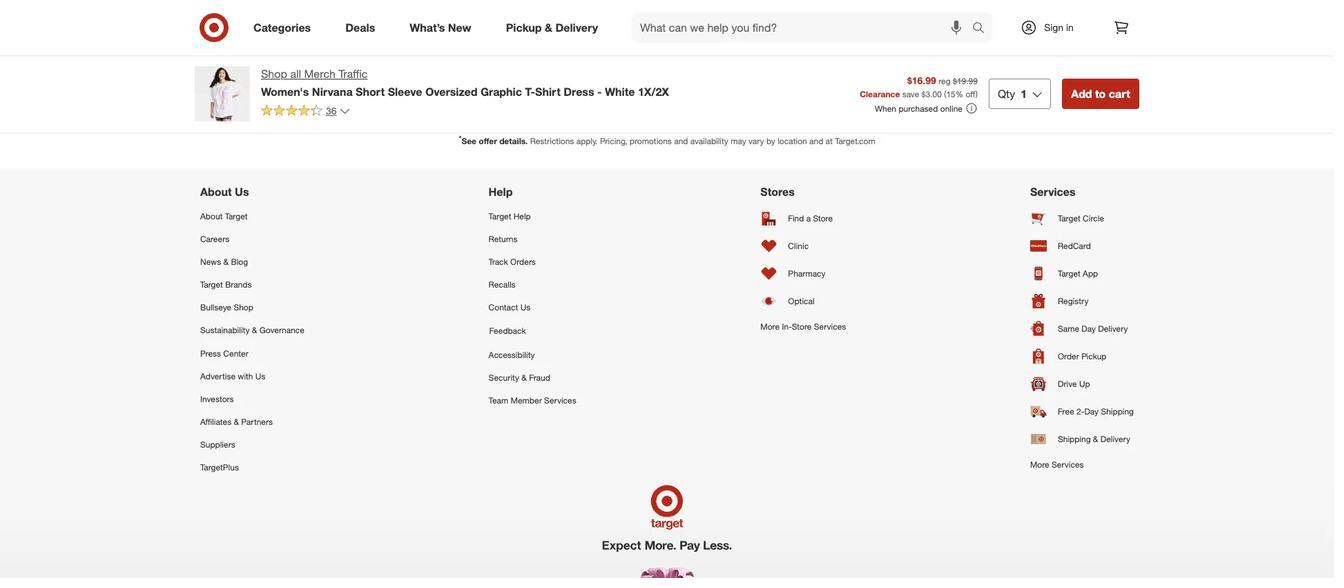 Task type: locate. For each thing, give the bounding box(es) containing it.
more
[[761, 322, 780, 332], [1031, 460, 1050, 470]]

details.
[[500, 136, 528, 146]]

0 horizontal spatial us
[[235, 185, 249, 199]]

what's
[[410, 21, 445, 34]]

0 vertical spatial delivery
[[556, 21, 598, 34]]

2 vertical spatial delivery
[[1101, 435, 1131, 445]]

help
[[489, 185, 513, 199], [514, 211, 531, 221]]

& for shipping
[[1094, 435, 1099, 445]]

more in-store services link
[[761, 315, 847, 338]]

0 horizontal spatial more
[[761, 322, 780, 332]]

us
[[235, 185, 249, 199], [521, 303, 531, 313], [256, 371, 266, 382]]

with
[[238, 371, 253, 382]]

target app link
[[1031, 260, 1134, 288]]

center
[[223, 348, 249, 359]]

store inside more in-store services link
[[792, 322, 812, 332]]

shipping up shipping & delivery at bottom
[[1102, 407, 1134, 417]]

delivery
[[556, 21, 598, 34], [1099, 324, 1129, 334], [1101, 435, 1131, 445]]

qty
[[998, 87, 1016, 101]]

target
[[225, 211, 248, 221], [489, 211, 512, 221], [1058, 213, 1081, 224], [1058, 269, 1081, 279], [200, 280, 223, 290]]

redcard
[[1058, 241, 1091, 251]]

15
[[947, 89, 956, 99]]

accessibility link
[[489, 344, 577, 366]]

image of women's nirvana short sleeve oversized graphic t-shirt dress - white 1x/2x image
[[195, 66, 250, 122]]

1 vertical spatial more
[[1031, 460, 1050, 470]]

& right the affiliates
[[234, 417, 239, 427]]

target left circle
[[1058, 213, 1081, 224]]

0 vertical spatial shipping
[[1102, 407, 1134, 417]]

1 vertical spatial day
[[1085, 407, 1099, 417]]

vary
[[749, 136, 765, 146]]

target down 'about us'
[[225, 211, 248, 221]]

0 horizontal spatial pickup
[[506, 21, 542, 34]]

pickup right order
[[1082, 352, 1107, 362]]

& for affiliates
[[234, 417, 239, 427]]

store inside find a store link
[[814, 213, 833, 224]]

services down optical link
[[814, 322, 847, 332]]

free
[[1058, 407, 1075, 417]]

0 vertical spatial store
[[814, 213, 833, 224]]

news & blog link
[[200, 251, 305, 274]]

target: expect more. pay less. image
[[473, 480, 862, 579]]

more for more in-store services
[[761, 322, 780, 332]]

delivery inside 'link'
[[1099, 324, 1129, 334]]

& up 'shirt'
[[545, 21, 553, 34]]

more for more services
[[1031, 460, 1050, 470]]

& left fraud
[[522, 373, 527, 383]]

pickup & delivery link
[[494, 12, 616, 43]]

dress
[[564, 85, 595, 98]]

us inside contact us link
[[521, 303, 531, 313]]

drive
[[1058, 379, 1078, 390]]

-
[[598, 85, 602, 98]]

services down shipping & delivery link
[[1052, 460, 1084, 470]]

shop up "women's"
[[261, 67, 287, 81]]

oversized
[[426, 85, 478, 98]]

and left at
[[810, 136, 824, 146]]

& down bullseye shop link
[[252, 326, 257, 336]]

more left in-
[[761, 322, 780, 332]]

shipping up more services link
[[1058, 435, 1091, 445]]

1 vertical spatial shipping
[[1058, 435, 1091, 445]]

0 horizontal spatial and
[[674, 136, 688, 146]]

1 vertical spatial delivery
[[1099, 324, 1129, 334]]

1 horizontal spatial more
[[1031, 460, 1050, 470]]

1 horizontal spatial store
[[814, 213, 833, 224]]

delivery for same day delivery
[[1099, 324, 1129, 334]]

0 vertical spatial about
[[200, 185, 232, 199]]

privacy policy
[[883, 65, 943, 77]]

what's new
[[410, 21, 472, 34]]

advertise with us link
[[200, 365, 305, 388]]

clinic link
[[761, 232, 847, 260]]

white
[[605, 85, 635, 98]]

graphic
[[481, 85, 522, 98]]

investors link
[[200, 388, 305, 411]]

2 horizontal spatial us
[[521, 303, 531, 313]]

app
[[1083, 269, 1099, 279]]

delivery down free 2-day shipping
[[1101, 435, 1131, 445]]

optical
[[789, 296, 815, 307]]

sponsored
[[725, 6, 765, 17]]

day right same
[[1082, 324, 1096, 334]]

1 vertical spatial pickup
[[1082, 352, 1107, 362]]

target app
[[1058, 269, 1099, 279]]

target down news
[[200, 280, 223, 290]]

2 about from the top
[[200, 211, 223, 221]]

pickup right the new
[[506, 21, 542, 34]]

affiliates
[[200, 417, 232, 427]]

restrictions
[[530, 136, 574, 146]]

shop
[[261, 67, 287, 81], [234, 303, 253, 313]]

target left app
[[1058, 269, 1081, 279]]

3.00
[[926, 89, 942, 99]]

1 vertical spatial store
[[792, 322, 812, 332]]

registry link
[[1031, 288, 1134, 315]]

help up target help
[[489, 185, 513, 199]]

0 vertical spatial day
[[1082, 324, 1096, 334]]

add to cart
[[1072, 87, 1131, 101]]

careers
[[200, 234, 230, 244]]

offer
[[479, 136, 497, 146]]

1 horizontal spatial pickup
[[1082, 352, 1107, 362]]

store down optical link
[[792, 322, 812, 332]]

about target
[[200, 211, 248, 221]]

about inside 'link'
[[200, 211, 223, 221]]

order pickup link
[[1031, 343, 1134, 371]]

us right with
[[256, 371, 266, 382]]

0 horizontal spatial store
[[792, 322, 812, 332]]

target for target app
[[1058, 269, 1081, 279]]

accessibility
[[489, 350, 535, 360]]

2 vertical spatial us
[[256, 371, 266, 382]]

all
[[290, 67, 301, 81]]

returns
[[489, 234, 518, 244]]

target help link
[[489, 205, 577, 228]]

suppliers link
[[200, 434, 305, 457]]

news & blog
[[200, 257, 248, 267]]

fraud
[[529, 373, 551, 383]]

off
[[966, 89, 976, 99]]

shirt
[[535, 85, 561, 98]]

services down fraud
[[544, 396, 577, 406]]

1 vertical spatial shop
[[234, 303, 253, 313]]

sleeve
[[388, 85, 422, 98]]

target for target circle
[[1058, 213, 1081, 224]]

1 horizontal spatial help
[[514, 211, 531, 221]]

sign in link
[[1009, 12, 1096, 43]]

shop down brands
[[234, 303, 253, 313]]

0 horizontal spatial help
[[489, 185, 513, 199]]

about up about target
[[200, 185, 232, 199]]

save
[[903, 89, 920, 99]]

us right contact
[[521, 303, 531, 313]]

store for in-
[[792, 322, 812, 332]]

about for about target
[[200, 211, 223, 221]]

& for security
[[522, 373, 527, 383]]

press center
[[200, 348, 249, 359]]

help inside target help link
[[514, 211, 531, 221]]

sustainability & governance
[[200, 326, 305, 336]]

1 horizontal spatial shop
[[261, 67, 287, 81]]

in-
[[782, 322, 792, 332]]

add to cart button
[[1063, 79, 1140, 109]]

help up "returns" "link"
[[514, 211, 531, 221]]

free 2-day shipping
[[1058, 407, 1134, 417]]

None text field
[[641, 56, 792, 87]]

brands
[[225, 280, 252, 290]]

delivery up "order pickup"
[[1099, 324, 1129, 334]]

& down free 2-day shipping
[[1094, 435, 1099, 445]]

1 horizontal spatial us
[[256, 371, 266, 382]]

circle
[[1083, 213, 1105, 224]]

and left the availability
[[674, 136, 688, 146]]

about up careers
[[200, 211, 223, 221]]

target up returns
[[489, 211, 512, 221]]

about for about us
[[200, 185, 232, 199]]

returns link
[[489, 228, 577, 251]]

1 horizontal spatial shipping
[[1102, 407, 1134, 417]]

suppliers
[[200, 440, 235, 450]]

track orders
[[489, 257, 536, 267]]

and
[[674, 136, 688, 146], [810, 136, 824, 146]]

$16.99 reg $19.99 clearance save $ 3.00 ( 15 % off )
[[860, 74, 978, 99]]

day right free
[[1085, 407, 1099, 417]]

about us
[[200, 185, 249, 199]]

more in-store services
[[761, 322, 847, 332]]

advertise
[[200, 371, 236, 382]]

What can we help you find? suggestions appear below search field
[[632, 12, 976, 43]]

& left blog
[[224, 257, 229, 267]]

pricing,
[[600, 136, 628, 146]]

cart
[[1109, 87, 1131, 101]]

pickup
[[506, 21, 542, 34], [1082, 352, 1107, 362]]

us up about target 'link'
[[235, 185, 249, 199]]

1 vertical spatial about
[[200, 211, 223, 221]]

0 vertical spatial us
[[235, 185, 249, 199]]

0 vertical spatial more
[[761, 322, 780, 332]]

0 vertical spatial shop
[[261, 67, 287, 81]]

more down shipping & delivery link
[[1031, 460, 1050, 470]]

0 horizontal spatial shop
[[234, 303, 253, 313]]

store right "a"
[[814, 213, 833, 224]]

targetplus
[[200, 463, 239, 473]]

find
[[789, 213, 804, 224]]

find a store
[[789, 213, 833, 224]]

day inside 'link'
[[1082, 324, 1096, 334]]

at
[[826, 136, 833, 146]]

delivery up dress
[[556, 21, 598, 34]]

1 vertical spatial us
[[521, 303, 531, 313]]

reg
[[939, 76, 951, 86]]

sign
[[1045, 21, 1064, 34]]

1 about from the top
[[200, 185, 232, 199]]

us for contact us
[[521, 303, 531, 313]]

1 horizontal spatial and
[[810, 136, 824, 146]]

1 vertical spatial help
[[514, 211, 531, 221]]

order
[[1058, 352, 1080, 362]]

categories link
[[242, 12, 328, 43]]



Task type: vqa. For each thing, say whether or not it's contained in the screenshot.
ABOUT TARGET
yes



Task type: describe. For each thing, give the bounding box(es) containing it.
36 link
[[261, 104, 351, 120]]

us inside "advertise with us" link
[[256, 371, 266, 382]]

& for sustainability
[[252, 326, 257, 336]]

in
[[1067, 21, 1074, 34]]

delivery for pickup & delivery
[[556, 21, 598, 34]]

privacy policy link
[[883, 64, 943, 78]]

security & fraud
[[489, 373, 551, 383]]

more services link
[[1031, 454, 1134, 476]]

governance
[[260, 326, 305, 336]]

contact us
[[489, 303, 531, 313]]

stores
[[761, 185, 795, 199]]

affiliates & partners link
[[200, 411, 305, 434]]

services up target circle
[[1031, 185, 1076, 199]]

pharmacy link
[[761, 260, 847, 288]]

when
[[875, 103, 897, 114]]

advertise with us
[[200, 371, 266, 382]]

registry
[[1058, 296, 1089, 307]]

privacy
[[883, 65, 915, 77]]

location
[[778, 136, 807, 146]]

target brands link
[[200, 274, 305, 296]]

shipping & delivery
[[1058, 435, 1131, 445]]

press center link
[[200, 342, 305, 365]]

same day delivery link
[[1031, 315, 1134, 343]]

more services
[[1031, 460, 1084, 470]]

pharmacy
[[789, 269, 826, 279]]

categories
[[254, 21, 311, 34]]

about target link
[[200, 205, 305, 228]]

purchased
[[899, 103, 939, 114]]

0 horizontal spatial shipping
[[1058, 435, 1091, 445]]

0 vertical spatial pickup
[[506, 21, 542, 34]]

bullseye shop
[[200, 303, 253, 313]]

target for target brands
[[200, 280, 223, 290]]

target inside 'link'
[[225, 211, 248, 221]]

find a store link
[[761, 205, 847, 232]]

target for target help
[[489, 211, 512, 221]]

clinic
[[789, 241, 809, 251]]

t-
[[525, 85, 535, 98]]

team member services link
[[489, 389, 577, 412]]

shipping & delivery link
[[1031, 426, 1134, 454]]

traffic
[[339, 67, 368, 81]]

recalls link
[[489, 274, 577, 296]]

see
[[462, 136, 477, 146]]

sustainability & governance link
[[200, 319, 305, 342]]

feedback button
[[489, 319, 577, 344]]

merch
[[304, 67, 336, 81]]

orders
[[511, 257, 536, 267]]

promotions
[[630, 136, 672, 146]]

$
[[922, 89, 926, 99]]

targetplus link
[[200, 457, 305, 480]]

team
[[489, 396, 509, 406]]

redcard link
[[1031, 232, 1134, 260]]

search
[[967, 22, 1000, 36]]

women's
[[261, 85, 309, 98]]

pickup & delivery
[[506, 21, 598, 34]]

recalls
[[489, 280, 516, 290]]

& for pickup
[[545, 21, 553, 34]]

availability
[[691, 136, 729, 146]]

& for news
[[224, 257, 229, 267]]

affiliates & partners
[[200, 417, 273, 427]]

shop inside shop all merch traffic women's nirvana short sleeve oversized graphic t-shirt dress - white 1x/2x
[[261, 67, 287, 81]]

careers link
[[200, 228, 305, 251]]

track
[[489, 257, 508, 267]]

contact
[[489, 303, 518, 313]]

%
[[956, 89, 964, 99]]

delivery for shipping & delivery
[[1101, 435, 1131, 445]]

deals
[[346, 21, 375, 34]]

blog
[[231, 257, 248, 267]]

shop all merch traffic women's nirvana short sleeve oversized graphic t-shirt dress - white 1x/2x
[[261, 67, 669, 98]]

target help
[[489, 211, 531, 221]]

target circle link
[[1031, 205, 1134, 232]]

by
[[767, 136, 776, 146]]

policy
[[918, 65, 943, 77]]

qty 1
[[998, 87, 1027, 101]]

a
[[807, 213, 811, 224]]

nirvana
[[312, 85, 353, 98]]

2-
[[1077, 407, 1085, 417]]

to
[[1096, 87, 1106, 101]]

*
[[459, 134, 462, 143]]

us for about us
[[235, 185, 249, 199]]

1 and from the left
[[674, 136, 688, 146]]

0 vertical spatial help
[[489, 185, 513, 199]]

target circle
[[1058, 213, 1105, 224]]

apply.
[[577, 136, 598, 146]]

deals link
[[334, 12, 393, 43]]

target brands
[[200, 280, 252, 290]]

2 and from the left
[[810, 136, 824, 146]]

sustainability
[[200, 326, 250, 336]]

short
[[356, 85, 385, 98]]

up
[[1080, 379, 1091, 390]]

feedback
[[490, 326, 526, 337]]

store for a
[[814, 213, 833, 224]]



